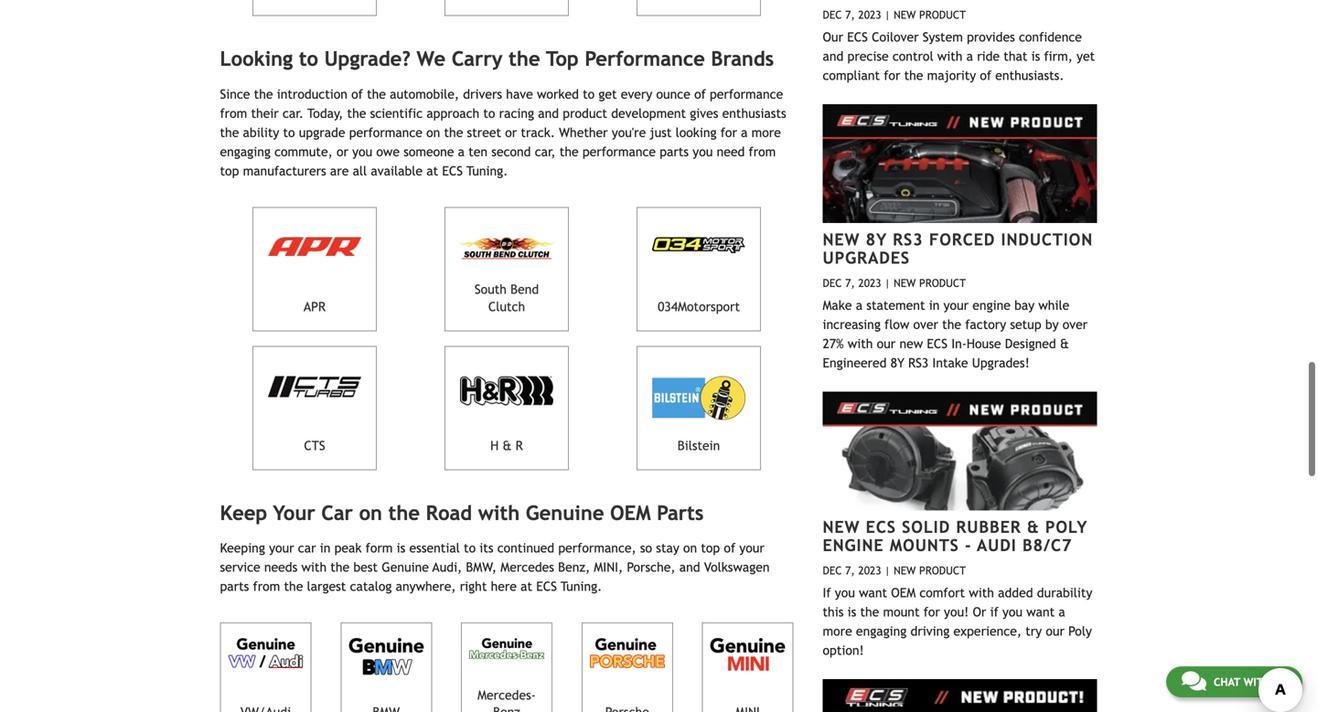 Task type: locate. For each thing, give the bounding box(es) containing it.
or up are
[[337, 144, 348, 159]]

| inside dec 7, 2023 | new product if you want oem comfort with added durability this is the mount for you! or if you want a more engaging driving experience, try our poly option!
[[885, 564, 891, 577]]

flow
[[885, 317, 910, 332]]

1 horizontal spatial and
[[679, 560, 700, 575]]

from right need
[[749, 144, 776, 159]]

rs3 left the 'forced'
[[893, 230, 924, 249]]

| inside dec 7, 2023 | new product our ecs coilover system provides confidence and precise control with a ride that is firm, yet compliant for the majority of enthusiasts.
[[885, 8, 891, 21]]

parts down 'just'
[[660, 144, 689, 159]]

with up majority
[[937, 49, 963, 63]]

3 2023 from the top
[[858, 564, 881, 577]]

have
[[506, 87, 533, 101]]

1 vertical spatial dec
[[823, 277, 842, 289]]

added
[[998, 586, 1033, 600]]

is right the form
[[397, 541, 406, 556]]

0 vertical spatial poly
[[1046, 518, 1088, 537]]

new ecs mk8 golf r forced induction upgrades image
[[823, 679, 1097, 713]]

2023 inside dec 7, 2023 | new product our ecs coilover system provides confidence and precise control with a ride that is firm, yet compliant for the majority of enthusiasts.
[[858, 8, 881, 21]]

0 vertical spatial &
[[1060, 336, 1069, 351]]

2 product from the top
[[919, 277, 966, 289]]

of down ride
[[980, 68, 992, 83]]

0 horizontal spatial oem
[[610, 502, 651, 525]]

1 horizontal spatial oem
[[891, 586, 916, 600]]

3 dec from the top
[[823, 564, 842, 577]]

over
[[913, 317, 939, 332], [1063, 317, 1088, 332]]

1 vertical spatial more
[[823, 624, 852, 639]]

here
[[491, 580, 517, 594]]

2023 inside dec 7, 2023 | new product make a statement in your engine bay while increasing flow over the factory setup by over 27% with our new ecs in-house designed & engineered 8y rs3 intake upgrades!
[[858, 277, 881, 289]]

new up make
[[823, 230, 860, 249]]

1 product from the top
[[919, 8, 966, 21]]

0 vertical spatial dec
[[823, 8, 842, 21]]

2 vertical spatial |
[[885, 564, 891, 577]]

upgrade
[[299, 125, 345, 140]]

on
[[426, 125, 440, 140], [359, 502, 382, 525], [683, 541, 697, 556]]

dec inside dec 7, 2023 | new product our ecs coilover system provides confidence and precise control with a ride that is firm, yet compliant for the majority of enthusiasts.
[[823, 8, 842, 21]]

product inside dec 7, 2023 | new product if you want oem comfort with added durability this is the mount for you! or if you want a more engaging driving experience, try our poly option!
[[919, 564, 966, 577]]

1 horizontal spatial for
[[884, 68, 901, 83]]

yet
[[1077, 49, 1095, 63]]

1 vertical spatial or
[[337, 144, 348, 159]]

0 vertical spatial 8y
[[866, 230, 887, 249]]

our inside dec 7, 2023 | new product if you want oem comfort with added durability this is the mount for you! or if you want a more engaging driving experience, try our poly option!
[[1046, 624, 1065, 639]]

with up or
[[969, 586, 994, 600]]

2 horizontal spatial is
[[1032, 49, 1040, 63]]

confidence
[[1019, 30, 1082, 44]]

2 horizontal spatial performance
[[710, 87, 783, 101]]

2 | from the top
[[885, 277, 891, 289]]

automobile,
[[390, 87, 459, 101]]

ability
[[243, 125, 279, 140]]

&
[[1060, 336, 1069, 351], [503, 439, 512, 453], [1027, 518, 1040, 537]]

for up need
[[721, 125, 737, 140]]

1 vertical spatial for
[[721, 125, 737, 140]]

poly up durability
[[1046, 518, 1088, 537]]

comments image
[[1182, 671, 1207, 693]]

poly down durability
[[1069, 624, 1092, 639]]

new inside "new 8y rs3 forced induction upgrades"
[[823, 230, 860, 249]]

0 horizontal spatial at
[[427, 164, 438, 178]]

of down upgrade?
[[351, 87, 363, 101]]

top
[[546, 47, 579, 71]]

our inside dec 7, 2023 | new product make a statement in your engine bay while increasing flow over the factory setup by over 27% with our new ecs in-house designed & engineered 8y rs3 intake upgrades!
[[877, 336, 896, 351]]

your
[[273, 502, 315, 525]]

0 horizontal spatial over
[[913, 317, 939, 332]]

at down mercedes
[[521, 580, 532, 594]]

a left ride
[[967, 49, 973, 63]]

performance down you're
[[583, 144, 656, 159]]

1 vertical spatial 2023
[[858, 277, 881, 289]]

by
[[1045, 317, 1059, 332]]

1 dec from the top
[[823, 8, 842, 21]]

& inside the h & r link
[[503, 439, 512, 453]]

ecs inside since the introduction of the automobile, drivers have worked to get every ounce of performance from their car. today, the scientific approach to racing and product development gives enthusiasts the ability to upgrade performance on the street or track.  whether you're just looking for a more engaging commute, or you owe someone a ten second car, the performance parts you need from top manufacturers are all available at ecs tuning.
[[442, 164, 463, 178]]

tuning.
[[467, 164, 508, 178], [561, 580, 602, 594]]

you
[[352, 144, 373, 159], [693, 144, 713, 159], [835, 586, 855, 600], [1003, 605, 1023, 620]]

0 vertical spatial our
[[877, 336, 896, 351]]

oem
[[610, 502, 651, 525], [891, 586, 916, 600]]

0 horizontal spatial is
[[397, 541, 406, 556]]

the down control
[[904, 68, 923, 83]]

the left the mount
[[860, 605, 879, 620]]

new for coilover
[[894, 8, 916, 21]]

over up new
[[913, 317, 939, 332]]

2 vertical spatial 2023
[[858, 564, 881, 577]]

top left manufacturers
[[220, 164, 239, 178]]

0 vertical spatial in
[[929, 298, 940, 313]]

7, up precise
[[845, 8, 855, 21]]

we
[[417, 47, 446, 71]]

top inside since the introduction of the automobile, drivers have worked to get every ounce of performance from their car. today, the scientific approach to racing and product development gives enthusiasts the ability to upgrade performance on the street or track.  whether you're just looking for a more engaging commute, or you owe someone a ten second car, the performance parts you need from top manufacturers are all available at ecs tuning.
[[220, 164, 239, 178]]

27%
[[823, 336, 844, 351]]

at down someone
[[427, 164, 438, 178]]

engaging
[[220, 144, 271, 159], [856, 624, 907, 639]]

0 vertical spatial on
[[426, 125, 440, 140]]

0 horizontal spatial parts
[[220, 580, 249, 594]]

1 horizontal spatial from
[[253, 580, 280, 594]]

1 horizontal spatial 8y
[[891, 356, 905, 370]]

new down mounts
[[894, 564, 916, 577]]

over right the by
[[1063, 317, 1088, 332]]

rs3
[[893, 230, 924, 249], [908, 356, 929, 370]]

rs3 down new
[[908, 356, 929, 370]]

product down "new 8y rs3 forced induction upgrades"
[[919, 277, 966, 289]]

and down our
[[823, 49, 844, 63]]

on inside since the introduction of the automobile, drivers have worked to get every ounce of performance from their car. today, the scientific approach to racing and product development gives enthusiasts the ability to upgrade performance on the street or track.  whether you're just looking for a more engaging commute, or you owe someone a ten second car, the performance parts you need from top manufacturers are all available at ecs tuning.
[[426, 125, 440, 140]]

0 vertical spatial parts
[[660, 144, 689, 159]]

of
[[980, 68, 992, 83], [351, 87, 363, 101], [694, 87, 706, 101], [724, 541, 736, 556]]

to left get
[[583, 87, 595, 101]]

0 horizontal spatial top
[[220, 164, 239, 178]]

firm,
[[1044, 49, 1073, 63]]

are
[[330, 164, 349, 178]]

2 vertical spatial product
[[919, 564, 966, 577]]

need
[[717, 144, 745, 159]]

this
[[823, 605, 844, 620]]

2 vertical spatial from
[[253, 580, 280, 594]]

1 vertical spatial 7,
[[845, 277, 855, 289]]

precise
[[848, 49, 889, 63]]

1 vertical spatial product
[[919, 277, 966, 289]]

to left its in the bottom left of the page
[[464, 541, 476, 556]]

a up the increasing
[[856, 298, 863, 313]]

enthusiasts.
[[996, 68, 1064, 83]]

performance up 'owe'
[[349, 125, 423, 140]]

in right statement
[[929, 298, 940, 313]]

top up volkswagen
[[701, 541, 720, 556]]

1 vertical spatial tuning.
[[561, 580, 602, 594]]

0 horizontal spatial our
[[877, 336, 896, 351]]

new inside dec 7, 2023 | new product our ecs coilover system provides confidence and precise control with a ride that is firm, yet compliant for the majority of enthusiasts.
[[894, 8, 916, 21]]

tuning. inside since the introduction of the automobile, drivers have worked to get every ounce of performance from their car. today, the scientific approach to racing and product development gives enthusiasts the ability to upgrade performance on the street or track.  whether you're just looking for a more engaging commute, or you owe someone a ten second car, the performance parts you need from top manufacturers are all available at ecs tuning.
[[467, 164, 508, 178]]

7, inside dec 7, 2023 | new product our ecs coilover system provides confidence and precise control with a ride that is firm, yet compliant for the majority of enthusiasts.
[[845, 8, 855, 21]]

b8/c7
[[1023, 536, 1072, 555]]

1 vertical spatial engaging
[[856, 624, 907, 639]]

want
[[859, 586, 887, 600], [1027, 605, 1055, 620]]

0 vertical spatial want
[[859, 586, 887, 600]]

new up statement
[[894, 277, 916, 289]]

0 vertical spatial |
[[885, 8, 891, 21]]

& inside dec 7, 2023 | new product make a statement in your engine bay while increasing flow over the factory setup by over 27% with our new ecs in-house designed & engineered 8y rs3 intake upgrades!
[[1060, 336, 1069, 351]]

of inside keeping your car in peak form is essential to its continued performance, so stay on top of your service needs with the best genuine audi, bmw, mercedes benz, mini, porsche, and volkswagen parts from the largest catalog anywhere, right here at ecs tuning.
[[724, 541, 736, 556]]

our
[[877, 336, 896, 351], [1046, 624, 1065, 639]]

the right today,
[[347, 106, 366, 121]]

mercedes- benz
[[478, 688, 536, 713]]

new inside dec 7, 2023 | new product if you want oem comfort with added durability this is the mount for you! or if you want a more engaging driving experience, try our poly option!
[[894, 564, 916, 577]]

of up volkswagen
[[724, 541, 736, 556]]

right
[[460, 580, 487, 594]]

1 horizontal spatial or
[[505, 125, 517, 140]]

& left r
[[503, 439, 512, 453]]

2023 down upgrades
[[858, 277, 881, 289]]

1 vertical spatial genuine
[[382, 560, 429, 575]]

or up second at the top of page
[[505, 125, 517, 140]]

dec inside dec 7, 2023 | new product make a statement in your engine bay while increasing flow over the factory setup by over 27% with our new ecs in-house designed & engineered 8y rs3 intake upgrades!
[[823, 277, 842, 289]]

on right stay in the bottom of the page
[[683, 541, 697, 556]]

1 vertical spatial want
[[1027, 605, 1055, 620]]

0 horizontal spatial &
[[503, 439, 512, 453]]

0 vertical spatial engaging
[[220, 144, 271, 159]]

2 horizontal spatial for
[[924, 605, 940, 620]]

mercedes
[[501, 560, 554, 575]]

mounts
[[890, 536, 959, 555]]

mercedes- benz link
[[461, 623, 553, 713]]

oem up the mount
[[891, 586, 916, 600]]

8y down new
[[891, 356, 905, 370]]

| up statement
[[885, 277, 891, 289]]

performance
[[585, 47, 705, 71]]

0 vertical spatial is
[[1032, 49, 1040, 63]]

2 vertical spatial performance
[[583, 144, 656, 159]]

1 vertical spatial from
[[749, 144, 776, 159]]

1 horizontal spatial tuning.
[[561, 580, 602, 594]]

1 vertical spatial top
[[701, 541, 720, 556]]

dec
[[823, 8, 842, 21], [823, 277, 842, 289], [823, 564, 842, 577]]

1 horizontal spatial top
[[701, 541, 720, 556]]

for inside since the introduction of the automobile, drivers have worked to get every ounce of performance from their car. today, the scientific approach to racing and product development gives enthusiasts the ability to upgrade performance on the street or track.  whether you're just looking for a more engaging commute, or you owe someone a ten second car, the performance parts you need from top manufacturers are all available at ecs tuning.
[[721, 125, 737, 140]]

1 horizontal spatial parts
[[660, 144, 689, 159]]

2023 for 8y
[[858, 277, 881, 289]]

your inside dec 7, 2023 | new product make a statement in your engine bay while increasing flow over the factory setup by over 27% with our new ecs in-house designed & engineered 8y rs3 intake upgrades!
[[944, 298, 969, 313]]

is right this
[[848, 605, 856, 620]]

3 product from the top
[[919, 564, 966, 577]]

on up someone
[[426, 125, 440, 140]]

0 horizontal spatial or
[[337, 144, 348, 159]]

7,
[[845, 8, 855, 21], [845, 277, 855, 289], [845, 564, 855, 577]]

1 vertical spatial our
[[1046, 624, 1065, 639]]

our
[[823, 30, 843, 44]]

| up the mount
[[885, 564, 891, 577]]

product up comfort
[[919, 564, 966, 577]]

0 horizontal spatial and
[[538, 106, 559, 121]]

is inside dec 7, 2023 | new product our ecs coilover system provides confidence and precise control with a ride that is firm, yet compliant for the majority of enthusiasts.
[[1032, 49, 1040, 63]]

stay
[[656, 541, 679, 556]]

1 vertical spatial 8y
[[891, 356, 905, 370]]

bay
[[1015, 298, 1035, 313]]

ecs inside dec 7, 2023 | new product make a statement in your engine bay while increasing flow over the factory setup by over 27% with our new ecs in-house designed & engineered 8y rs3 intake upgrades!
[[927, 336, 948, 351]]

ecs left solid
[[866, 518, 896, 537]]

audi
[[977, 536, 1017, 555]]

0 vertical spatial 2023
[[858, 8, 881, 21]]

product for forced
[[919, 277, 966, 289]]

1 7, from the top
[[845, 8, 855, 21]]

2 dec from the top
[[823, 277, 842, 289]]

your up needs
[[269, 541, 294, 556]]

and
[[823, 49, 844, 63], [538, 106, 559, 121], [679, 560, 700, 575]]

and inside since the introduction of the automobile, drivers have worked to get every ounce of performance from their car. today, the scientific approach to racing and product development gives enthusiasts the ability to upgrade performance on the street or track.  whether you're just looking for a more engaging commute, or you owe someone a ten second car, the performance parts you need from top manufacturers are all available at ecs tuning.
[[538, 106, 559, 121]]

want up the mount
[[859, 586, 887, 600]]

genuine inside keeping your car in peak form is essential to its continued performance, so stay on top of your service needs with the best genuine audi, bmw, mercedes benz, mini, porsche, and volkswagen parts from the largest catalog anywhere, right here at ecs tuning.
[[382, 560, 429, 575]]

the down approach
[[444, 125, 463, 140]]

south
[[475, 282, 507, 297]]

0 vertical spatial from
[[220, 106, 247, 121]]

in
[[929, 298, 940, 313], [320, 541, 331, 556]]

keeping
[[220, 541, 265, 556]]

0 vertical spatial rs3
[[893, 230, 924, 249]]

new 8y rs3 forced induction upgrades image
[[823, 104, 1097, 223]]

3 | from the top
[[885, 564, 891, 577]]

| inside dec 7, 2023 | new product make a statement in your engine bay while increasing flow over the factory setup by over 27% with our new ecs in-house designed & engineered 8y rs3 intake upgrades!
[[885, 277, 891, 289]]

new inside dec 7, 2023 | new product make a statement in your engine bay while increasing flow over the factory setup by over 27% with our new ecs in-house designed & engineered 8y rs3 intake upgrades!
[[894, 277, 916, 289]]

dec 7, 2023 | new product if you want oem comfort with added durability this is the mount for you! or if you want a more engaging driving experience, try our poly option!
[[823, 564, 1093, 658]]

and down worked
[[538, 106, 559, 121]]

new ecs solid rubber & poly engine mounts - audi b8/c7 image
[[823, 392, 1097, 511]]

1 over from the left
[[913, 317, 939, 332]]

in right car
[[320, 541, 331, 556]]

1 horizontal spatial is
[[848, 605, 856, 620]]

1 2023 from the top
[[858, 8, 881, 21]]

1 vertical spatial &
[[503, 439, 512, 453]]

1 vertical spatial in
[[320, 541, 331, 556]]

0 vertical spatial oem
[[610, 502, 651, 525]]

& right designed
[[1060, 336, 1069, 351]]

0 vertical spatial tuning.
[[467, 164, 508, 178]]

1 horizontal spatial engaging
[[856, 624, 907, 639]]

bend
[[511, 282, 539, 297]]

product inside dec 7, 2023 | new product make a statement in your engine bay while increasing flow over the factory setup by over 27% with our new ecs in-house designed & engineered 8y rs3 intake upgrades!
[[919, 277, 966, 289]]

7, inside dec 7, 2023 | new product if you want oem comfort with added durability this is the mount for you! or if you want a more engaging driving experience, try our poly option!
[[845, 564, 855, 577]]

2 vertical spatial and
[[679, 560, 700, 575]]

2023 down engine
[[858, 564, 881, 577]]

a down the enthusiasts
[[741, 125, 748, 140]]

0 horizontal spatial genuine
[[382, 560, 429, 575]]

0 horizontal spatial on
[[359, 502, 382, 525]]

& right audi
[[1027, 518, 1040, 537]]

tuning. down ten
[[467, 164, 508, 178]]

1 vertical spatial is
[[397, 541, 406, 556]]

1 horizontal spatial over
[[1063, 317, 1088, 332]]

on right car at left bottom
[[359, 502, 382, 525]]

1 horizontal spatial in
[[929, 298, 940, 313]]

dec up if
[[823, 564, 842, 577]]

oem up so
[[610, 502, 651, 525]]

1 vertical spatial parts
[[220, 580, 249, 594]]

0 vertical spatial genuine
[[526, 502, 604, 525]]

2 vertical spatial dec
[[823, 564, 842, 577]]

their
[[251, 106, 279, 121]]

1 vertical spatial and
[[538, 106, 559, 121]]

new up if
[[823, 518, 860, 537]]

1 horizontal spatial &
[[1027, 518, 1040, 537]]

intake
[[933, 356, 968, 370]]

engaging inside since the introduction of the automobile, drivers have worked to get every ounce of performance from their car. today, the scientific approach to racing and product development gives enthusiasts the ability to upgrade performance on the street or track.  whether you're just looking for a more engaging commute, or you owe someone a ten second car, the performance parts you need from top manufacturers are all available at ecs tuning.
[[220, 144, 271, 159]]

dec up make
[[823, 277, 842, 289]]

the right car,
[[560, 144, 579, 159]]

parts down service
[[220, 580, 249, 594]]

poly
[[1046, 518, 1088, 537], [1069, 624, 1092, 639]]

car
[[298, 541, 316, 556]]

increasing
[[823, 317, 881, 332]]

the up have
[[509, 47, 540, 71]]

to inside keeping your car in peak form is essential to its continued performance, so stay on top of your service needs with the best genuine audi, bmw, mercedes benz, mini, porsche, and volkswagen parts from the largest catalog anywhere, right here at ecs tuning.
[[464, 541, 476, 556]]

designed
[[1005, 336, 1056, 351]]

2 7, from the top
[[845, 277, 855, 289]]

track.
[[521, 125, 555, 140]]

2 horizontal spatial and
[[823, 49, 844, 63]]

1 vertical spatial |
[[885, 277, 891, 289]]

for
[[884, 68, 901, 83], [721, 125, 737, 140], [924, 605, 940, 620]]

parts inside keeping your car in peak form is essential to its continued performance, so stay on top of your service needs with the best genuine audi, bmw, mercedes benz, mini, porsche, and volkswagen parts from the largest catalog anywhere, right here at ecs tuning.
[[220, 580, 249, 594]]

control
[[893, 49, 934, 63]]

0 vertical spatial at
[[427, 164, 438, 178]]

0 vertical spatial top
[[220, 164, 239, 178]]

with up its in the bottom left of the page
[[478, 502, 520, 525]]

0 vertical spatial for
[[884, 68, 901, 83]]

ecs left in-
[[927, 336, 948, 351]]

7, inside dec 7, 2023 | new product make a statement in your engine bay while increasing flow over the factory setup by over 27% with our new ecs in-house designed & engineered 8y rs3 intake upgrades!
[[845, 277, 855, 289]]

engaging down the mount
[[856, 624, 907, 639]]

0 horizontal spatial engaging
[[220, 144, 271, 159]]

2 vertical spatial is
[[848, 605, 856, 620]]

apr link
[[252, 207, 377, 332]]

2023 inside dec 7, 2023 | new product if you want oem comfort with added durability this is the mount for you! or if you want a more engaging driving experience, try our poly option!
[[858, 564, 881, 577]]

performance up the enthusiasts
[[710, 87, 783, 101]]

or
[[505, 125, 517, 140], [337, 144, 348, 159]]

a inside dec 7, 2023 | new product our ecs coilover system provides confidence and precise control with a ride that is firm, yet compliant for the majority of enthusiasts.
[[967, 49, 973, 63]]

3 7, from the top
[[845, 564, 855, 577]]

engaging down ability in the top of the page
[[220, 144, 271, 159]]

dec inside dec 7, 2023 | new product if you want oem comfort with added durability this is the mount for you! or if you want a more engaging driving experience, try our poly option!
[[823, 564, 842, 577]]

0 horizontal spatial for
[[721, 125, 737, 140]]

ecs inside keeping your car in peak form is essential to its continued performance, so stay on top of your service needs with the best genuine audi, bmw, mercedes benz, mini, porsche, and volkswagen parts from the largest catalog anywhere, right here at ecs tuning.
[[536, 580, 557, 594]]

|
[[885, 8, 891, 21], [885, 277, 891, 289], [885, 564, 891, 577]]

to up street
[[483, 106, 495, 121]]

audi,
[[432, 560, 462, 575]]

ecs inside "new ecs solid rubber & poly engine mounts - audi b8/c7"
[[866, 518, 896, 537]]

ecs up precise
[[847, 30, 868, 44]]

1 horizontal spatial on
[[426, 125, 440, 140]]

a
[[967, 49, 973, 63], [741, 125, 748, 140], [458, 144, 465, 159], [856, 298, 863, 313], [1059, 605, 1066, 620]]

| for 8y
[[885, 277, 891, 289]]

poly inside "new ecs solid rubber & poly engine mounts - audi b8/c7"
[[1046, 518, 1088, 537]]

with left the us
[[1244, 676, 1271, 689]]

service
[[220, 560, 260, 575]]

house
[[967, 336, 1001, 351]]

from down 'since'
[[220, 106, 247, 121]]

with up engineered
[[848, 336, 873, 351]]

7, down engine
[[845, 564, 855, 577]]

dec up our
[[823, 8, 842, 21]]

0 horizontal spatial in
[[320, 541, 331, 556]]

and inside keeping your car in peak form is essential to its continued performance, so stay on top of your service needs with the best genuine audi, bmw, mercedes benz, mini, porsche, and volkswagen parts from the largest catalog anywhere, right here at ecs tuning.
[[679, 560, 700, 575]]

1 vertical spatial performance
[[349, 125, 423, 140]]

from down needs
[[253, 580, 280, 594]]

tuning. down benz,
[[561, 580, 602, 594]]

the inside dec 7, 2023 | new product make a statement in your engine bay while increasing flow over the factory setup by over 27% with our new ecs in-house designed & engineered 8y rs3 intake upgrades!
[[942, 317, 961, 332]]

mini,
[[594, 560, 623, 575]]

1 horizontal spatial performance
[[583, 144, 656, 159]]

your up volkswagen
[[739, 541, 765, 556]]

is
[[1032, 49, 1040, 63], [397, 541, 406, 556], [848, 605, 856, 620]]

a down durability
[[1059, 605, 1066, 620]]

1 | from the top
[[885, 8, 891, 21]]

for inside dec 7, 2023 | new product our ecs coilover system provides confidence and precise control with a ride that is firm, yet compliant for the majority of enthusiasts.
[[884, 68, 901, 83]]

in inside dec 7, 2023 | new product make a statement in your engine bay while increasing flow over the factory setup by over 27% with our new ecs in-house designed & engineered 8y rs3 intake upgrades!
[[929, 298, 940, 313]]

in inside keeping your car in peak form is essential to its continued performance, so stay on top of your service needs with the best genuine audi, bmw, mercedes benz, mini, porsche, and volkswagen parts from the largest catalog anywhere, right here at ecs tuning.
[[320, 541, 331, 556]]

1 vertical spatial oem
[[891, 586, 916, 600]]

more down the enthusiasts
[[752, 125, 781, 140]]

h & r link
[[445, 346, 569, 471]]

2 vertical spatial for
[[924, 605, 940, 620]]

| up 'coilover'
[[885, 8, 891, 21]]

genuine up anywhere,
[[382, 560, 429, 575]]

want up try
[[1027, 605, 1055, 620]]

ride
[[977, 49, 1000, 63]]

0 vertical spatial and
[[823, 49, 844, 63]]

h & r
[[490, 439, 523, 453]]

1 horizontal spatial our
[[1046, 624, 1065, 639]]

2023 up 'coilover'
[[858, 8, 881, 21]]

driving
[[911, 624, 950, 639]]

in-
[[952, 336, 967, 351]]

0 vertical spatial or
[[505, 125, 517, 140]]

your
[[944, 298, 969, 313], [269, 541, 294, 556], [739, 541, 765, 556]]

our right try
[[1046, 624, 1065, 639]]

if
[[823, 586, 831, 600]]

and down stay in the bottom of the page
[[679, 560, 700, 575]]

product
[[563, 106, 607, 121]]

the up the form
[[388, 502, 420, 525]]

0 horizontal spatial 8y
[[866, 230, 887, 249]]

for up driving
[[924, 605, 940, 620]]

if
[[990, 605, 999, 620]]

continued
[[497, 541, 554, 556]]

1 vertical spatial poly
[[1069, 624, 1092, 639]]

rs3 inside dec 7, 2023 | new product make a statement in your engine bay while increasing flow over the factory setup by over 27% with our new ecs in-house designed & engineered 8y rs3 intake upgrades!
[[908, 356, 929, 370]]

enthusiasts
[[722, 106, 786, 121]]

2 2023 from the top
[[858, 277, 881, 289]]

2 horizontal spatial on
[[683, 541, 697, 556]]

comfort
[[920, 586, 965, 600]]

with down car
[[301, 560, 327, 575]]

for down control
[[884, 68, 901, 83]]

2 vertical spatial &
[[1027, 518, 1040, 537]]

8y inside dec 7, 2023 | new product make a statement in your engine bay while increasing flow over the factory setup by over 27% with our new ecs in-house designed & engineered 8y rs3 intake upgrades!
[[891, 356, 905, 370]]

1 horizontal spatial at
[[521, 580, 532, 594]]



Task type: vqa. For each thing, say whether or not it's contained in the screenshot.
My Wish Lists's MY
no



Task type: describe. For each thing, give the bounding box(es) containing it.
a inside dec 7, 2023 | new product make a statement in your engine bay while increasing flow over the factory setup by over 27% with our new ecs in-house designed & engineered 8y rs3 intake upgrades!
[[856, 298, 863, 313]]

coilover
[[872, 30, 919, 44]]

of inside dec 7, 2023 | new product our ecs coilover system provides confidence and precise control with a ride that is firm, yet compliant for the majority of enthusiasts.
[[980, 68, 992, 83]]

for inside dec 7, 2023 | new product if you want oem comfort with added durability this is the mount for you! or if you want a more engaging driving experience, try our poly option!
[[924, 605, 940, 620]]

solid
[[902, 518, 951, 537]]

2 over from the left
[[1063, 317, 1088, 332]]

product for rubber
[[919, 564, 966, 577]]

catalog
[[350, 580, 392, 594]]

ten
[[469, 144, 488, 159]]

compliant
[[823, 68, 880, 83]]

the left ability in the top of the page
[[220, 125, 239, 140]]

new inside "new ecs solid rubber & poly engine mounts - audi b8/c7"
[[823, 518, 860, 537]]

tuning. inside keeping your car in peak form is essential to its continued performance, so stay on top of your service needs with the best genuine audi, bmw, mercedes benz, mini, porsche, and volkswagen parts from the largest catalog anywhere, right here at ecs tuning.
[[561, 580, 602, 594]]

7, for ecs
[[845, 564, 855, 577]]

looking
[[676, 125, 717, 140]]

the down peak
[[331, 560, 350, 575]]

durability
[[1037, 586, 1093, 600]]

new ecs solid rubber & poly engine mounts - audi b8/c7 link
[[823, 518, 1088, 555]]

& inside "new ecs solid rubber & poly engine mounts - audi b8/c7"
[[1027, 518, 1040, 537]]

chat
[[1214, 676, 1241, 689]]

on inside keeping your car in peak form is essential to its continued performance, so stay on top of your service needs with the best genuine audi, bmw, mercedes benz, mini, porsche, and volkswagen parts from the largest catalog anywhere, right here at ecs tuning.
[[683, 541, 697, 556]]

someone
[[404, 144, 454, 159]]

today,
[[307, 106, 343, 121]]

setup
[[1010, 317, 1042, 332]]

option!
[[823, 643, 864, 658]]

racing
[[499, 106, 534, 121]]

new for statement
[[894, 277, 916, 289]]

best
[[353, 560, 378, 575]]

h
[[490, 439, 499, 453]]

essential
[[409, 541, 460, 556]]

ecs inside dec 7, 2023 | new product our ecs coilover system provides confidence and precise control with a ride that is firm, yet compliant for the majority of enthusiasts.
[[847, 30, 868, 44]]

upgrades!
[[972, 356, 1030, 370]]

new ecs solid rubber & poly engine mounts - audi b8/c7
[[823, 518, 1088, 555]]

scientific
[[370, 106, 423, 121]]

provides
[[967, 30, 1015, 44]]

experience,
[[954, 624, 1022, 639]]

dec for new ecs solid rubber & poly engine mounts - audi b8/c7
[[823, 564, 842, 577]]

to down the car.
[[283, 125, 295, 140]]

8y inside "new 8y rs3 forced induction upgrades"
[[866, 230, 887, 249]]

from inside keeping your car in peak form is essential to its continued performance, so stay on top of your service needs with the best genuine audi, bmw, mercedes benz, mini, porsche, and volkswagen parts from the largest catalog anywhere, right here at ecs tuning.
[[253, 580, 280, 594]]

a inside dec 7, 2023 | new product if you want oem comfort with added durability this is the mount for you! or if you want a more engaging driving experience, try our poly option!
[[1059, 605, 1066, 620]]

benz
[[493, 705, 520, 713]]

looking
[[220, 47, 293, 71]]

bmw,
[[466, 560, 497, 575]]

product inside dec 7, 2023 | new product our ecs coilover system provides confidence and precise control with a ride that is firm, yet compliant for the majority of enthusiasts.
[[919, 8, 966, 21]]

or
[[973, 605, 986, 620]]

2023 for ecs
[[858, 564, 881, 577]]

is inside dec 7, 2023 | new product if you want oem comfort with added durability this is the mount for you! or if you want a more engaging driving experience, try our poly option!
[[848, 605, 856, 620]]

system
[[923, 30, 963, 44]]

carry
[[452, 47, 503, 71]]

you're
[[612, 125, 646, 140]]

dec for new 8y rs3 forced induction upgrades
[[823, 277, 842, 289]]

clutch
[[488, 300, 525, 314]]

try
[[1026, 624, 1042, 639]]

available
[[371, 164, 423, 178]]

bilstein link
[[637, 346, 761, 471]]

1 horizontal spatial genuine
[[526, 502, 604, 525]]

a left ten
[[458, 144, 465, 159]]

street
[[467, 125, 501, 140]]

keep your car on the road with genuine oem parts
[[220, 502, 704, 525]]

engineered
[[823, 356, 887, 370]]

1 horizontal spatial want
[[1027, 605, 1055, 620]]

new for want
[[894, 564, 916, 577]]

0 horizontal spatial your
[[269, 541, 294, 556]]

1 horizontal spatial your
[[739, 541, 765, 556]]

to up 'introduction'
[[299, 47, 318, 71]]

-
[[965, 536, 972, 555]]

at inside since the introduction of the automobile, drivers have worked to get every ounce of performance from their car. today, the scientific approach to racing and product development gives enthusiasts the ability to upgrade performance on the street or track.  whether you're just looking for a more engaging commute, or you owe someone a ten second car, the performance parts you need from top manufacturers are all available at ecs tuning.
[[427, 164, 438, 178]]

keep
[[220, 502, 267, 525]]

new
[[900, 336, 923, 351]]

looking to upgrade? we carry the top performance brands
[[220, 47, 774, 71]]

0 horizontal spatial want
[[859, 586, 887, 600]]

upgrades
[[823, 248, 910, 268]]

with inside dec 7, 2023 | new product make a statement in your engine bay while increasing flow over the factory setup by over 27% with our new ecs in-house designed & engineered 8y rs3 intake upgrades!
[[848, 336, 873, 351]]

dec 7, 2023 | new product our ecs coilover system provides confidence and precise control with a ride that is firm, yet compliant for the majority of enthusiasts.
[[823, 8, 1095, 83]]

0 horizontal spatial performance
[[349, 125, 423, 140]]

more inside dec 7, 2023 | new product if you want oem comfort with added durability this is the mount for you! or if you want a more engaging driving experience, try our poly option!
[[823, 624, 852, 639]]

the inside dec 7, 2023 | new product our ecs coilover system provides confidence and precise control with a ride that is firm, yet compliant for the majority of enthusiasts.
[[904, 68, 923, 83]]

that
[[1004, 49, 1028, 63]]

manufacturers
[[243, 164, 326, 178]]

introduction
[[277, 87, 348, 101]]

development
[[611, 106, 686, 121]]

and inside dec 7, 2023 | new product our ecs coilover system provides confidence and precise control with a ride that is firm, yet compliant for the majority of enthusiasts.
[[823, 49, 844, 63]]

at inside keeping your car in peak form is essential to its continued performance, so stay on top of your service needs with the best genuine audi, bmw, mercedes benz, mini, porsche, and volkswagen parts from the largest catalog anywhere, right here at ecs tuning.
[[521, 580, 532, 594]]

the up "their"
[[254, 87, 273, 101]]

with inside keeping your car in peak form is essential to its continued performance, so stay on top of your service needs with the best genuine audi, bmw, mercedes benz, mini, porsche, and volkswagen parts from the largest catalog anywhere, right here at ecs tuning.
[[301, 560, 327, 575]]

needs
[[264, 560, 298, 575]]

new 8y rs3 forced induction upgrades link
[[823, 230, 1093, 268]]

ounce
[[656, 87, 691, 101]]

peak
[[334, 541, 362, 556]]

engine
[[973, 298, 1011, 313]]

performance,
[[558, 541, 636, 556]]

engine
[[823, 536, 884, 555]]

largest
[[307, 580, 346, 594]]

car.
[[283, 106, 304, 121]]

2 horizontal spatial from
[[749, 144, 776, 159]]

engaging inside dec 7, 2023 | new product if you want oem comfort with added durability this is the mount for you! or if you want a more engaging driving experience, try our poly option!
[[856, 624, 907, 639]]

of up gives
[[694, 87, 706, 101]]

oem inside dec 7, 2023 | new product if you want oem comfort with added durability this is the mount for you! or if you want a more engaging driving experience, try our poly option!
[[891, 586, 916, 600]]

its
[[480, 541, 494, 556]]

anywhere,
[[396, 580, 456, 594]]

poly inside dec 7, 2023 | new product if you want oem comfort with added durability this is the mount for you! or if you want a more engaging driving experience, try our poly option!
[[1069, 624, 1092, 639]]

induction
[[1001, 230, 1093, 249]]

parts inside since the introduction of the automobile, drivers have worked to get every ounce of performance from their car. today, the scientific approach to racing and product development gives enthusiasts the ability to upgrade performance on the street or track.  whether you're just looking for a more engaging commute, or you owe someone a ten second car, the performance parts you need from top manufacturers are all available at ecs tuning.
[[660, 144, 689, 159]]

top inside keeping your car in peak form is essential to its continued performance, so stay on top of your service needs with the best genuine audi, bmw, mercedes benz, mini, porsche, and volkswagen parts from the largest catalog anywhere, right here at ecs tuning.
[[701, 541, 720, 556]]

make
[[823, 298, 852, 313]]

dec 7, 2023 | new product make a statement in your engine bay while increasing flow over the factory setup by over 27% with our new ecs in-house designed & engineered 8y rs3 intake upgrades!
[[823, 277, 1088, 370]]

factory
[[965, 317, 1006, 332]]

the up scientific
[[367, 87, 386, 101]]

just
[[650, 125, 672, 140]]

drivers
[[463, 87, 502, 101]]

the down needs
[[284, 580, 303, 594]]

with inside dec 7, 2023 | new product if you want oem comfort with added durability this is the mount for you! or if you want a more engaging driving experience, try our poly option!
[[969, 586, 994, 600]]

with inside dec 7, 2023 | new product our ecs coilover system provides confidence and precise control with a ride that is firm, yet compliant for the majority of enthusiasts.
[[937, 49, 963, 63]]

car,
[[535, 144, 556, 159]]

worked
[[537, 87, 579, 101]]

owe
[[376, 144, 400, 159]]

commute,
[[275, 144, 333, 159]]

forced
[[929, 230, 995, 249]]

0 vertical spatial performance
[[710, 87, 783, 101]]

0 horizontal spatial from
[[220, 106, 247, 121]]

rs3 inside "new 8y rs3 forced induction upgrades"
[[893, 230, 924, 249]]

get
[[599, 87, 617, 101]]

parts
[[657, 502, 704, 525]]

is inside keeping your car in peak form is essential to its continued performance, so stay on top of your service needs with the best genuine audi, bmw, mercedes benz, mini, porsche, and volkswagen parts from the largest catalog anywhere, right here at ecs tuning.
[[397, 541, 406, 556]]

| for ecs
[[885, 564, 891, 577]]

since
[[220, 87, 250, 101]]

south bend clutch
[[475, 282, 539, 314]]

7, for 8y
[[845, 277, 855, 289]]

the inside dec 7, 2023 | new product if you want oem comfort with added durability this is the mount for you! or if you want a more engaging driving experience, try our poly option!
[[860, 605, 879, 620]]

more inside since the introduction of the automobile, drivers have worked to get every ounce of performance from their car. today, the scientific approach to racing and product development gives enthusiasts the ability to upgrade performance on the street or track.  whether you're just looking for a more engaging commute, or you owe someone a ten second car, the performance parts you need from top manufacturers are all available at ecs tuning.
[[752, 125, 781, 140]]

with inside 'link'
[[1244, 676, 1271, 689]]

upgrade?
[[324, 47, 411, 71]]

cts
[[304, 439, 325, 453]]



